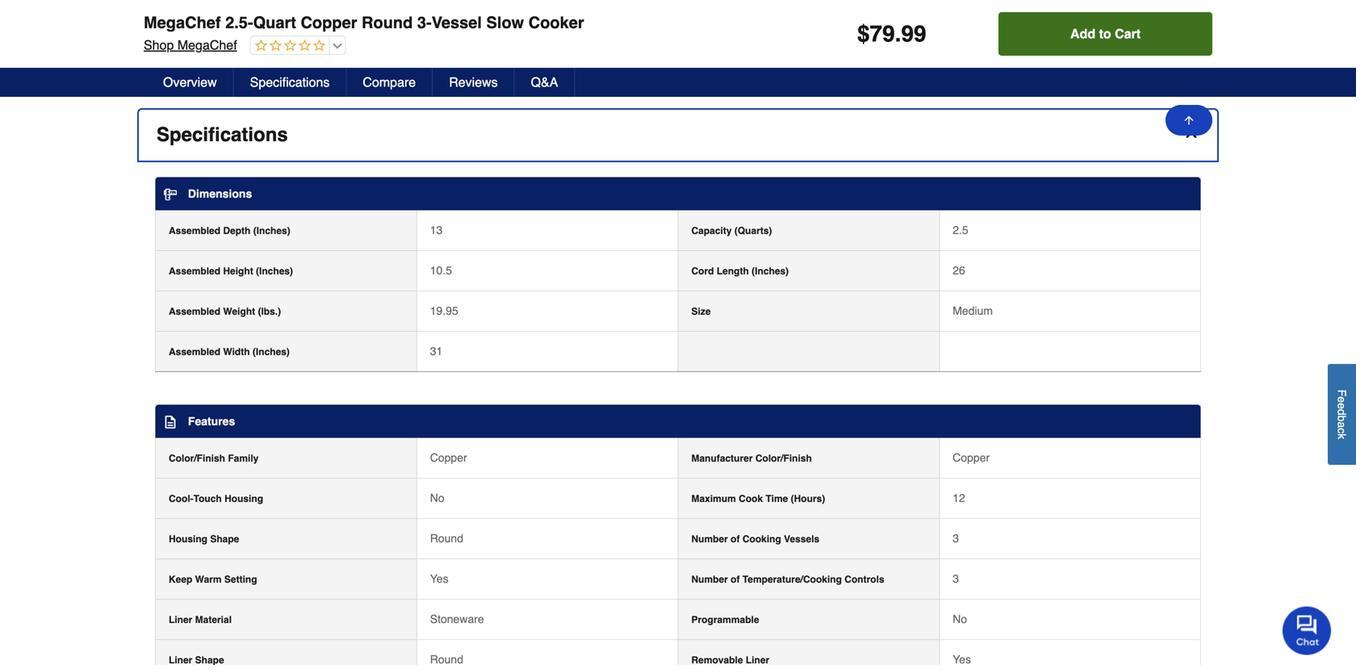 Task type: describe. For each thing, give the bounding box(es) containing it.
prop 65 warning(s)
[[260, 66, 363, 79]]

width
[[223, 346, 250, 358]]

reviews button
[[433, 68, 515, 97]]

number for yes
[[692, 574, 728, 585]]

3-
[[418, 13, 432, 32]]

time
[[766, 493, 789, 505]]

manual
[[680, 14, 718, 27]]

add to cart button
[[999, 12, 1213, 56]]

lbs
[[402, 30, 420, 43]]

overview button
[[147, 68, 234, 97]]

assembled width (inches)
[[169, 346, 290, 358]]

maximum cook time (hours)
[[692, 493, 826, 505]]

vessels
[[784, 534, 820, 545]]

(quarts)
[[735, 225, 773, 236]]

(inches) for 13
[[253, 225, 291, 236]]

2.5
[[953, 224, 969, 236]]

assembled height (inches)
[[169, 266, 293, 277]]

b
[[1336, 416, 1349, 422]]

q&a button
[[515, 68, 575, 97]]

item
[[170, 30, 192, 43]]

assembled weight (lbs.)
[[169, 306, 281, 317]]

65
[[289, 66, 302, 79]]

79
[[870, 21, 896, 47]]

3 for round
[[953, 532, 960, 545]]

setting
[[224, 574, 257, 585]]

(inches) for 31
[[253, 346, 290, 358]]

color/finish family
[[169, 453, 259, 464]]

keep
[[169, 574, 193, 585]]

1 three from the left
[[314, 14, 343, 27]]

19.95 inside includes:  one buffet server, three 2.5qt ceramic pots, three tempered glass lids, lid holder, user manual item dimensions: 31in x 13in x 10.50in, 19.95 lbs
[[370, 30, 398, 43]]

housing shape
[[169, 534, 239, 545]]

.
[[896, 21, 902, 47]]

megachef 2.5-quart copper round 3-vessel slow cooker
[[144, 13, 585, 32]]

add to cart
[[1071, 26, 1141, 41]]

family
[[228, 453, 259, 464]]

features
[[188, 415, 235, 428]]

99
[[902, 21, 927, 47]]

13in
[[293, 30, 315, 43]]

material
[[195, 614, 232, 626]]

reviews
[[449, 75, 498, 90]]

slow
[[487, 13, 524, 32]]

length
[[717, 266, 749, 277]]

2 x from the left
[[318, 30, 324, 43]]

cool-touch housing
[[169, 493, 263, 505]]

capacity (quarts)
[[692, 225, 773, 236]]

dimensions image
[[164, 188, 177, 201]]

yes
[[430, 572, 449, 585]]

cool-
[[169, 493, 194, 505]]

cart
[[1116, 26, 1141, 41]]

prop 65 warning(s) link
[[245, 64, 377, 81]]

1 horizontal spatial copper
[[430, 451, 467, 464]]

tempered
[[484, 14, 534, 27]]

depth
[[223, 225, 251, 236]]

1 vertical spatial megachef
[[178, 38, 237, 53]]

lids,
[[569, 14, 593, 27]]

shop
[[144, 38, 174, 53]]

cook
[[739, 493, 763, 505]]

residents:
[[175, 64, 228, 77]]

prop
[[260, 66, 286, 79]]

warning image
[[245, 65, 256, 78]]

(inches) for 10.5
[[256, 266, 293, 277]]

capacity
[[692, 225, 732, 236]]

(hours)
[[791, 493, 826, 505]]

assembled for 13
[[169, 225, 221, 236]]

includes:
[[170, 14, 215, 27]]

31in
[[260, 30, 281, 43]]

3 for yes
[[953, 572, 960, 585]]

number of cooking vessels
[[692, 534, 820, 545]]

of for yes
[[731, 574, 740, 585]]

f e e d b a c k button
[[1329, 364, 1357, 465]]

(lbs.)
[[258, 306, 281, 317]]

1 vertical spatial round
[[430, 532, 464, 545]]

shop megachef
[[144, 38, 237, 53]]

0 horizontal spatial copper
[[301, 13, 357, 32]]

manufacturer
[[692, 453, 753, 464]]

0 vertical spatial housing
[[225, 493, 263, 505]]

size
[[692, 306, 711, 317]]

includes:  one buffet server, three 2.5qt ceramic pots, three tempered glass lids, lid holder, user manual item dimensions: 31in x 13in x 10.50in, 19.95 lbs
[[170, 14, 718, 43]]

weight
[[223, 306, 255, 317]]

specifications for topmost specifications button
[[250, 75, 330, 90]]

pots,
[[423, 14, 448, 27]]

link icon image
[[366, 67, 377, 78]]

holder,
[[614, 14, 650, 27]]

liner
[[169, 614, 193, 626]]

compare button
[[347, 68, 433, 97]]

0 horizontal spatial round
[[362, 13, 413, 32]]

2 horizontal spatial copper
[[953, 451, 990, 464]]

number of temperature/cooking controls
[[692, 574, 885, 585]]

maximum
[[692, 493, 737, 505]]

2.5-
[[225, 13, 253, 32]]

compare
[[363, 75, 416, 90]]



Task type: vqa. For each thing, say whether or not it's contained in the screenshot.


Task type: locate. For each thing, give the bounding box(es) containing it.
2 3 from the top
[[953, 572, 960, 585]]

specifications
[[250, 75, 330, 90], [157, 123, 288, 146]]

1 vertical spatial no
[[953, 613, 968, 626]]

color/finish up time
[[756, 453, 812, 464]]

0 horizontal spatial 19.95
[[370, 30, 398, 43]]

e up b at the right bottom
[[1336, 403, 1349, 409]]

4 assembled from the top
[[169, 346, 221, 358]]

e up the "d"
[[1336, 397, 1349, 403]]

10.50in,
[[327, 30, 367, 43]]

number down maximum
[[692, 534, 728, 545]]

chevron up image
[[1184, 127, 1200, 143]]

megachef up residents:
[[178, 38, 237, 53]]

k
[[1336, 434, 1349, 439]]

housing right touch
[[225, 493, 263, 505]]

1 e from the top
[[1336, 397, 1349, 403]]

cooker
[[529, 13, 585, 32]]

1 3 from the top
[[953, 532, 960, 545]]

number
[[692, 534, 728, 545], [692, 574, 728, 585]]

color/finish down features at the left
[[169, 453, 225, 464]]

warm
[[195, 574, 222, 585]]

keep warm setting
[[169, 574, 257, 585]]

(inches) right height
[[256, 266, 293, 277]]

1 vertical spatial specifications
[[157, 123, 288, 146]]

controls
[[845, 574, 885, 585]]

round left 3-
[[362, 13, 413, 32]]

assembled
[[169, 225, 221, 236], [169, 266, 221, 277], [169, 306, 221, 317], [169, 346, 221, 358]]

a
[[1336, 422, 1349, 428]]

height
[[223, 266, 253, 277]]

specifications for bottom specifications button
[[157, 123, 288, 146]]

2.5qt
[[346, 14, 374, 27]]

2 number from the top
[[692, 574, 728, 585]]

2 three from the left
[[451, 14, 481, 27]]

of for round
[[731, 534, 740, 545]]

1 vertical spatial specifications button
[[139, 110, 1218, 161]]

cord length (inches)
[[692, 266, 789, 277]]

2 of from the top
[[731, 574, 740, 585]]

1 vertical spatial 19.95
[[430, 304, 459, 317]]

f
[[1336, 390, 1349, 397]]

server,
[[275, 14, 311, 27]]

(inches)
[[253, 225, 291, 236], [256, 266, 293, 277], [752, 266, 789, 277], [253, 346, 290, 358]]

0 vertical spatial specifications
[[250, 75, 330, 90]]

three
[[314, 14, 343, 27], [451, 14, 481, 27]]

1 horizontal spatial color/finish
[[756, 453, 812, 464]]

1 number from the top
[[692, 534, 728, 545]]

f e e d b a c k
[[1336, 390, 1349, 439]]

glass
[[537, 14, 566, 27]]

user
[[653, 14, 677, 27]]

26
[[953, 264, 966, 277]]

cord
[[692, 266, 714, 277]]

warning(s)
[[305, 66, 363, 79]]

assembled left width
[[169, 346, 221, 358]]

touch
[[194, 493, 222, 505]]

notes image
[[164, 416, 177, 429]]

assembled for 19.95
[[169, 306, 221, 317]]

1 x from the left
[[285, 30, 290, 43]]

31
[[430, 345, 443, 358]]

e
[[1336, 397, 1349, 403], [1336, 403, 1349, 409]]

0 horizontal spatial no
[[430, 492, 445, 505]]

ca residents:
[[157, 64, 228, 77]]

of up programmable
[[731, 574, 740, 585]]

color/finish
[[169, 453, 225, 464], [756, 453, 812, 464]]

three up 10.50in,
[[314, 14, 343, 27]]

specifications down zero stars image at left
[[250, 75, 330, 90]]

1 vertical spatial 3
[[953, 572, 960, 585]]

3
[[953, 532, 960, 545], [953, 572, 960, 585]]

2 color/finish from the left
[[756, 453, 812, 464]]

$ 79 . 99
[[858, 21, 927, 47]]

3 assembled from the top
[[169, 306, 221, 317]]

x right 31in
[[285, 30, 290, 43]]

assembled left depth
[[169, 225, 221, 236]]

assembled for 10.5
[[169, 266, 221, 277]]

temperature/cooking
[[743, 574, 842, 585]]

1 horizontal spatial 19.95
[[430, 304, 459, 317]]

0 vertical spatial specifications button
[[234, 68, 347, 97]]

megachef
[[144, 13, 221, 32], [178, 38, 237, 53]]

2 assembled from the top
[[169, 266, 221, 277]]

x
[[285, 30, 290, 43], [318, 30, 324, 43]]

(inches) right length
[[752, 266, 789, 277]]

19.95 down '10.5'
[[430, 304, 459, 317]]

0 vertical spatial no
[[430, 492, 445, 505]]

to
[[1100, 26, 1112, 41]]

stoneware
[[430, 613, 484, 626]]

13
[[430, 224, 443, 236]]

19.95 down ceramic
[[370, 30, 398, 43]]

zero stars image
[[251, 39, 326, 54]]

1 horizontal spatial three
[[451, 14, 481, 27]]

1 of from the top
[[731, 534, 740, 545]]

housing
[[225, 493, 263, 505], [169, 534, 208, 545]]

1 horizontal spatial round
[[430, 532, 464, 545]]

dimensions:
[[195, 30, 257, 43]]

of left cooking
[[731, 534, 740, 545]]

(inches) right depth
[[253, 225, 291, 236]]

c
[[1336, 428, 1349, 434]]

0 vertical spatial of
[[731, 534, 740, 545]]

vessel
[[432, 13, 482, 32]]

1 horizontal spatial x
[[318, 30, 324, 43]]

x right 13in
[[318, 30, 324, 43]]

round up yes
[[430, 532, 464, 545]]

lid
[[596, 14, 611, 27]]

number up programmable
[[692, 574, 728, 585]]

no
[[430, 492, 445, 505], [953, 613, 968, 626]]

(inches) right width
[[253, 346, 290, 358]]

1 horizontal spatial no
[[953, 613, 968, 626]]

specifications button
[[234, 68, 347, 97], [139, 110, 1218, 161]]

$
[[858, 21, 870, 47]]

0 vertical spatial 3
[[953, 532, 960, 545]]

medium
[[953, 304, 994, 317]]

assembled left height
[[169, 266, 221, 277]]

0 vertical spatial number
[[692, 534, 728, 545]]

number for round
[[692, 534, 728, 545]]

19.95
[[370, 30, 398, 43], [430, 304, 459, 317]]

1 color/finish from the left
[[169, 453, 225, 464]]

10.5
[[430, 264, 452, 277]]

chat invite button image
[[1283, 606, 1333, 655]]

0 vertical spatial megachef
[[144, 13, 221, 32]]

q&a
[[531, 75, 559, 90]]

specifications up dimensions
[[157, 123, 288, 146]]

1 vertical spatial housing
[[169, 534, 208, 545]]

0 horizontal spatial three
[[314, 14, 343, 27]]

ceramic
[[377, 14, 419, 27]]

0 vertical spatial round
[[362, 13, 413, 32]]

programmable
[[692, 614, 760, 626]]

0 vertical spatial 19.95
[[370, 30, 398, 43]]

copper
[[301, 13, 357, 32], [430, 451, 467, 464], [953, 451, 990, 464]]

1 vertical spatial number
[[692, 574, 728, 585]]

one
[[218, 14, 239, 27]]

0 horizontal spatial x
[[285, 30, 290, 43]]

1 assembled from the top
[[169, 225, 221, 236]]

of
[[731, 534, 740, 545], [731, 574, 740, 585]]

housing left shape
[[169, 534, 208, 545]]

shape
[[210, 534, 239, 545]]

assembled left weight
[[169, 306, 221, 317]]

0 horizontal spatial color/finish
[[169, 453, 225, 464]]

round
[[362, 13, 413, 32], [430, 532, 464, 545]]

three right the pots,
[[451, 14, 481, 27]]

quart
[[253, 13, 296, 32]]

assembled for 31
[[169, 346, 221, 358]]

dimensions
[[188, 187, 252, 200]]

buffet
[[243, 14, 272, 27]]

liner material
[[169, 614, 232, 626]]

arrow up image
[[1183, 114, 1196, 127]]

0 horizontal spatial housing
[[169, 534, 208, 545]]

2 e from the top
[[1336, 403, 1349, 409]]

ca
[[157, 64, 172, 77]]

add
[[1071, 26, 1096, 41]]

1 horizontal spatial housing
[[225, 493, 263, 505]]

1 vertical spatial of
[[731, 574, 740, 585]]

megachef up shop megachef
[[144, 13, 221, 32]]

cooking
[[743, 534, 782, 545]]



